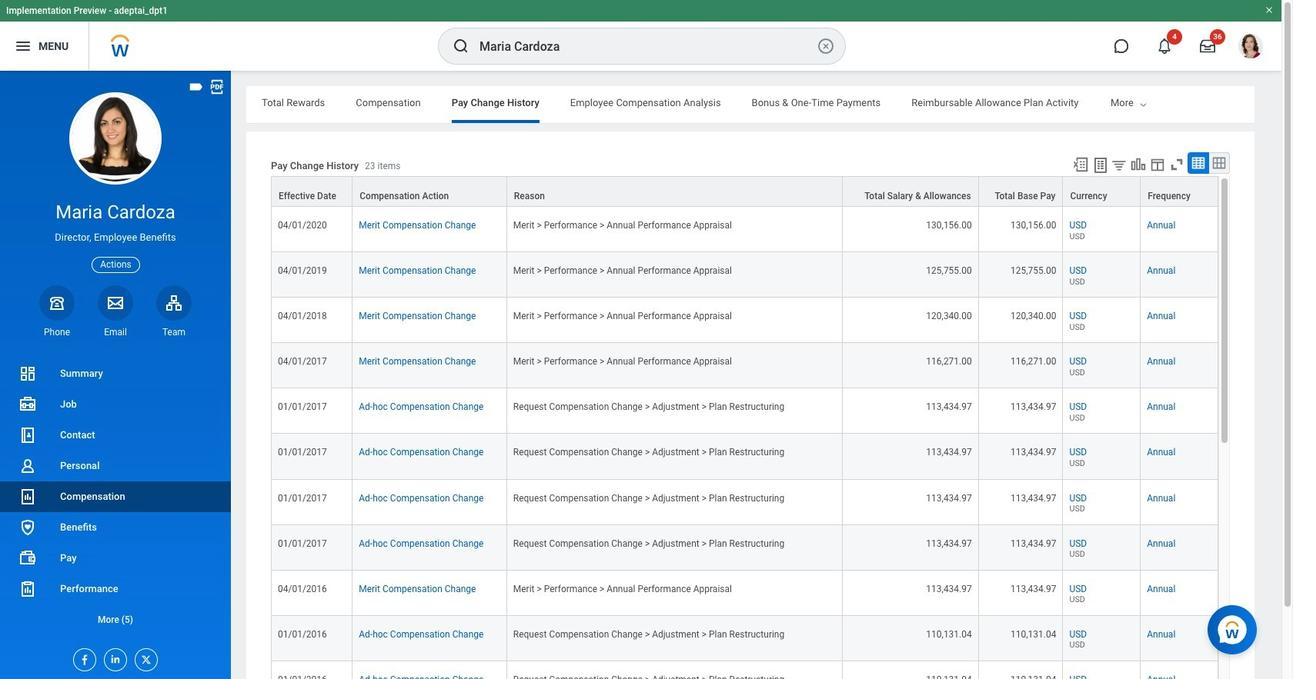 Task type: vqa. For each thing, say whether or not it's contained in the screenshot.
the Contact icon
yes



Task type: locate. For each thing, give the bounding box(es) containing it.
list
[[0, 359, 231, 636]]

view worker - expand/collapse chart image
[[1130, 156, 1147, 173]]

close environment banner image
[[1265, 5, 1274, 15]]

expand table image
[[1212, 156, 1227, 171]]

10 row from the top
[[271, 571, 1219, 617]]

tab list
[[246, 86, 1255, 123]]

notifications large image
[[1157, 38, 1173, 54]]

facebook image
[[74, 650, 91, 667]]

tag image
[[188, 79, 205, 95]]

view printable version (pdf) image
[[209, 79, 226, 95]]

7 row from the top
[[271, 435, 1219, 480]]

2 row from the top
[[271, 207, 1219, 253]]

email maria cardoza element
[[98, 326, 133, 339]]

navigation pane region
[[0, 71, 231, 680]]

compensation image
[[18, 488, 37, 507]]

select to filter grid data image
[[1111, 157, 1128, 173]]

banner
[[0, 0, 1282, 71]]

contact image
[[18, 427, 37, 445]]

Search Workday  search field
[[480, 29, 814, 63]]

inbox large image
[[1200, 38, 1216, 54]]

row
[[271, 176, 1219, 207], [271, 207, 1219, 253], [271, 253, 1219, 298], [271, 298, 1219, 344], [271, 344, 1219, 389], [271, 389, 1219, 435], [271, 435, 1219, 480], [271, 480, 1219, 526], [271, 526, 1219, 571], [271, 571, 1219, 617], [271, 617, 1219, 662], [271, 662, 1219, 680]]

export to worksheets image
[[1092, 156, 1110, 175]]

12 row from the top
[[271, 662, 1219, 680]]

team maria cardoza element
[[156, 326, 192, 339]]

job image
[[18, 396, 37, 414]]

toolbar
[[1066, 152, 1230, 176]]

11 row from the top
[[271, 617, 1219, 662]]

linkedin image
[[105, 650, 122, 666]]

pay image
[[18, 550, 37, 568]]

3 row from the top
[[271, 253, 1219, 298]]



Task type: describe. For each thing, give the bounding box(es) containing it.
mail image
[[106, 294, 125, 312]]

justify image
[[14, 37, 32, 55]]

performance image
[[18, 581, 37, 599]]

x circle image
[[817, 37, 835, 55]]

search image
[[452, 37, 470, 55]]

summary image
[[18, 365, 37, 383]]

phone maria cardoza element
[[39, 326, 75, 339]]

phone image
[[46, 294, 68, 312]]

1 row from the top
[[271, 176, 1219, 207]]

x image
[[136, 650, 152, 667]]

4 row from the top
[[271, 298, 1219, 344]]

9 row from the top
[[271, 526, 1219, 571]]

8 row from the top
[[271, 480, 1219, 526]]

benefits image
[[18, 519, 37, 537]]

6 row from the top
[[271, 389, 1219, 435]]

fullscreen image
[[1169, 156, 1186, 173]]

view team image
[[165, 294, 183, 312]]

table image
[[1191, 156, 1207, 171]]

5 row from the top
[[271, 344, 1219, 389]]

personal image
[[18, 457, 37, 476]]

export to excel image
[[1073, 156, 1090, 173]]

profile logan mcneil image
[[1239, 34, 1264, 62]]

click to view/edit grid preferences image
[[1150, 156, 1167, 173]]



